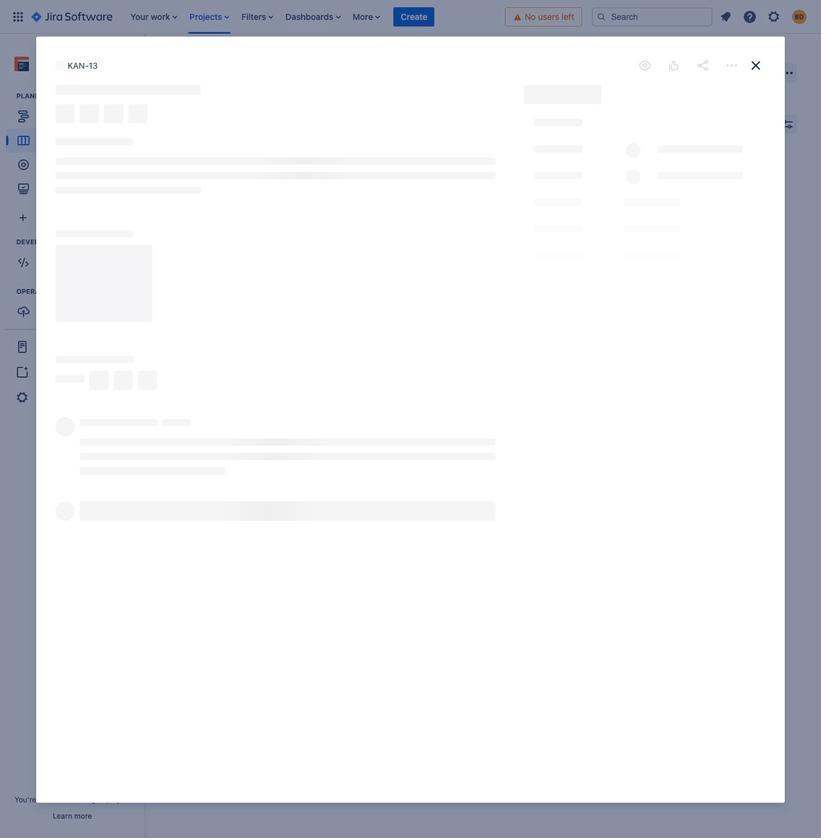 Task type: locate. For each thing, give the bounding box(es) containing it.
dialog
[[36, 36, 785, 323]]

1 vertical spatial heading
[[16, 237, 144, 247]]

3 list item from the left
[[238, 0, 277, 34]]

search image
[[597, 12, 607, 21]]

assignee pin to top. only you can see pinned fields. image
[[563, 147, 573, 157]]

3 heading from the top
[[16, 287, 144, 297]]

2 list item from the left
[[186, 0, 233, 34]]

None search field
[[592, 7, 713, 26]]

group
[[6, 91, 144, 205], [6, 237, 144, 278], [6, 287, 144, 328], [5, 329, 140, 415]]

close image
[[749, 53, 764, 68]]

vote options: no one has voted for this issue yet. image
[[690, 53, 704, 68]]

more information about barb dwyer image
[[625, 226, 639, 241]]

to do element
[[178, 166, 209, 175]]

jira software image
[[31, 9, 112, 24], [31, 9, 112, 24]]

1 heading from the top
[[16, 91, 144, 101]]

banner
[[0, 0, 822, 34]]

2 heading from the top
[[16, 237, 144, 247]]

5 list item from the left
[[349, 0, 384, 34]]

sidebar element
[[0, 34, 145, 839]]

heading
[[16, 91, 144, 101], [16, 237, 144, 247], [16, 287, 144, 297]]

create column image
[[682, 158, 697, 173]]

2 vertical spatial heading
[[16, 287, 144, 297]]

list
[[125, 0, 505, 34], [715, 6, 814, 27]]

primary element
[[7, 0, 505, 34]]

0 vertical spatial heading
[[16, 91, 144, 101]]

list item
[[127, 0, 181, 34], [186, 0, 233, 34], [238, 0, 277, 34], [282, 0, 344, 34], [349, 0, 384, 34], [394, 0, 435, 34]]



Task type: describe. For each thing, give the bounding box(es) containing it.
actions image
[[730, 53, 744, 68]]

reporter pin to top. only you can see pinned fields. image
[[562, 228, 571, 238]]

4 list item from the left
[[282, 0, 344, 34]]

star kan board image
[[718, 65, 732, 80]]

in progress element
[[348, 166, 407, 175]]

parent pin to top. only you can see pinned fields. image
[[564, 200, 573, 210]]

6 list item from the left
[[394, 0, 435, 34]]

enter full screen image
[[756, 65, 771, 80]]

1 list item from the left
[[127, 0, 181, 34]]

goal image
[[18, 159, 29, 170]]

0 horizontal spatial list
[[125, 0, 505, 34]]

1 horizontal spatial list
[[715, 6, 814, 27]]

labels pin to top. only you can see pinned fields. image
[[554, 174, 564, 184]]

Search field
[[592, 7, 713, 26]]



Task type: vqa. For each thing, say whether or not it's contained in the screenshot.
Notifications image
no



